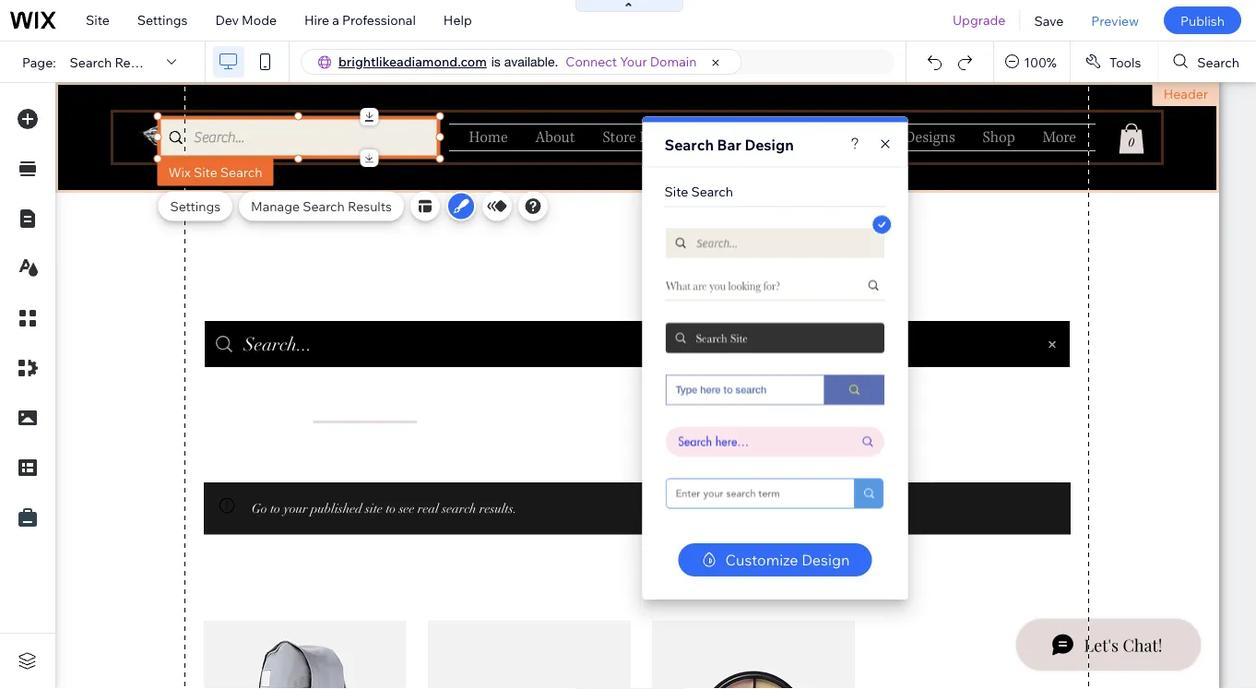 Task type: vqa. For each thing, say whether or not it's contained in the screenshot.
the Quick
no



Task type: describe. For each thing, give the bounding box(es) containing it.
is available. connect your domain
[[492, 54, 697, 70]]

site search
[[665, 183, 734, 199]]

wix site search
[[168, 164, 263, 180]]

mode
[[242, 12, 277, 28]]

hire
[[305, 12, 330, 28]]

manage search results
[[251, 198, 392, 214]]

save button
[[1021, 0, 1078, 41]]

100% button
[[995, 42, 1070, 82]]

header
[[1164, 86, 1209, 102]]

domain
[[650, 54, 697, 70]]

available.
[[504, 54, 559, 69]]

hire a professional
[[305, 12, 416, 28]]

0 vertical spatial settings
[[137, 12, 188, 28]]

0 horizontal spatial results
[[115, 54, 159, 70]]

site for site
[[86, 12, 110, 28]]

is
[[492, 54, 501, 69]]

your
[[620, 54, 647, 70]]

design inside button
[[802, 551, 850, 569]]

dev mode
[[215, 12, 277, 28]]

wix
[[168, 164, 191, 180]]

help
[[444, 12, 472, 28]]

0 vertical spatial design
[[745, 135, 794, 154]]

customize
[[726, 551, 799, 569]]

search inside button
[[1198, 54, 1240, 70]]

tools
[[1110, 54, 1142, 70]]



Task type: locate. For each thing, give the bounding box(es) containing it.
site right wix
[[194, 164, 217, 180]]

professional
[[342, 12, 416, 28]]

settings up search results
[[137, 12, 188, 28]]

1 horizontal spatial site
[[194, 164, 217, 180]]

1 vertical spatial design
[[802, 551, 850, 569]]

upgrade
[[953, 12, 1006, 28]]

0 vertical spatial site
[[86, 12, 110, 28]]

0 vertical spatial results
[[115, 54, 159, 70]]

1 horizontal spatial design
[[802, 551, 850, 569]]

design right bar
[[745, 135, 794, 154]]

design right customize
[[802, 551, 850, 569]]

design
[[745, 135, 794, 154], [802, 551, 850, 569]]

2 vertical spatial site
[[665, 183, 689, 199]]

1 vertical spatial settings
[[170, 198, 221, 214]]

2 horizontal spatial site
[[665, 183, 689, 199]]

1 vertical spatial site
[[194, 164, 217, 180]]

settings down wix
[[170, 198, 221, 214]]

settings
[[137, 12, 188, 28], [170, 198, 221, 214]]

preview button
[[1078, 0, 1153, 41]]

dev
[[215, 12, 239, 28]]

results
[[115, 54, 159, 70], [348, 198, 392, 214]]

site down search bar design
[[665, 183, 689, 199]]

0 horizontal spatial site
[[86, 12, 110, 28]]

search
[[70, 54, 112, 70], [1198, 54, 1240, 70], [665, 135, 714, 154], [220, 164, 263, 180], [691, 183, 734, 199], [303, 198, 345, 214]]

site for site search
[[665, 183, 689, 199]]

customize design
[[726, 551, 850, 569]]

a
[[332, 12, 339, 28]]

publish button
[[1164, 6, 1242, 34]]

publish
[[1181, 12, 1225, 28]]

preview
[[1092, 12, 1139, 28]]

save
[[1035, 12, 1064, 28]]

connect
[[566, 54, 617, 70]]

tools button
[[1071, 42, 1158, 82]]

1 horizontal spatial results
[[348, 198, 392, 214]]

site
[[86, 12, 110, 28], [194, 164, 217, 180], [665, 183, 689, 199]]

customize design button
[[679, 544, 872, 577]]

search results
[[70, 54, 159, 70]]

1 vertical spatial results
[[348, 198, 392, 214]]

search bar design
[[665, 135, 794, 154]]

site up search results
[[86, 12, 110, 28]]

bar
[[717, 135, 742, 154]]

manage
[[251, 198, 300, 214]]

100%
[[1024, 54, 1057, 70]]

brightlikeadiamond.com
[[339, 54, 487, 70]]

0 horizontal spatial design
[[745, 135, 794, 154]]

search button
[[1159, 42, 1257, 82]]



